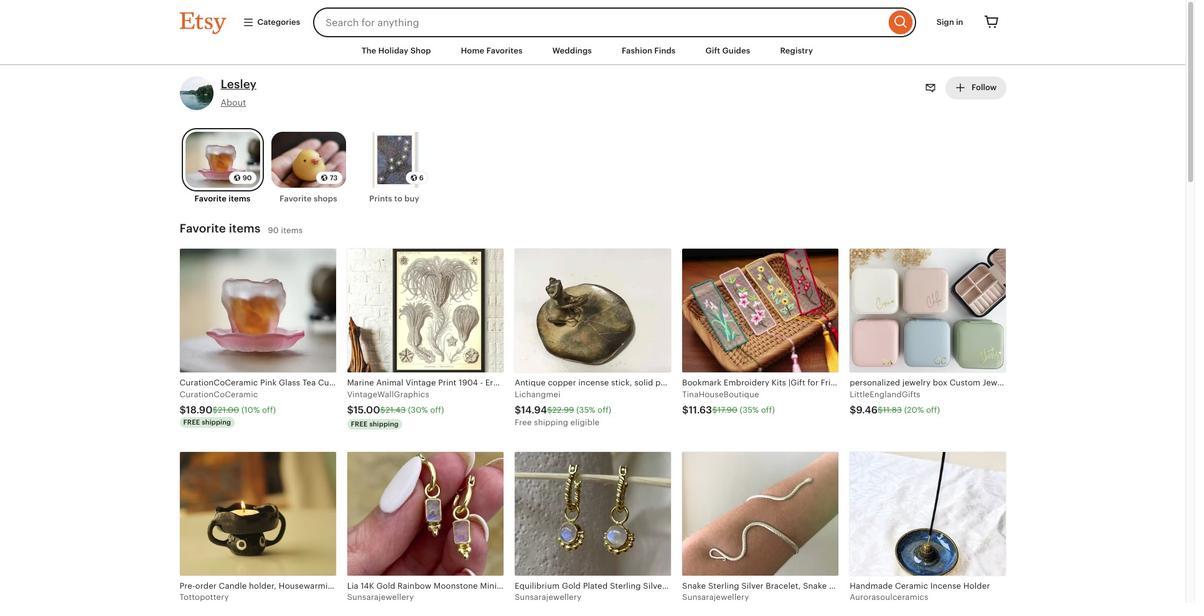 Task type: describe. For each thing, give the bounding box(es) containing it.
pink
[[260, 379, 277, 388]]

holiday
[[378, 46, 409, 55]]

sunsarajewellery for 1st sunsarajewellery link from the right
[[682, 593, 749, 603]]

antique
[[515, 379, 546, 388]]

pre-order candle holder, housewarming gift, homedecor, unique art, birthday present, adorable handmade ceramic, gift for her, christmas gift image
[[180, 452, 336, 577]]

(35% inside tinahouseboutique $ 11.63 $ 17.90 (35% off)
[[740, 406, 759, 415]]

tinahouseboutique $ 11.63 $ 17.90 (35% off)
[[682, 390, 775, 416]]

lia 14k gold rainbow moonstone mini hoop earrings, gold plated small moonstone hoops, dainty everyday tiny gold hoops, moonstone huggies image
[[347, 452, 504, 577]]

gift
[[706, 46, 721, 55]]

the
[[362, 46, 376, 55]]

gift guides link
[[696, 40, 760, 62]]

(30%
[[408, 406, 428, 415]]

shipping inside "vintagewallgraphics $ 15.00 $ 21.43 (30% off) free shipping"
[[369, 421, 399, 428]]

off) for 9.46
[[926, 406, 940, 415]]

snake sterling silver bracelet, snake bracelet, boho bracelet, sunsara jewellery, adjustable bracelet, bangle, arm cuff, serpent bangle image
[[682, 452, 839, 577]]

15.00
[[354, 405, 380, 416]]

home favorites
[[461, 46, 523, 55]]

personalized jewelry box custom jewelry boxes bridesmaid jewelry box travel jewelry case, custom name jewelry box image
[[850, 249, 1006, 373]]

home favorites link
[[452, 40, 532, 62]]

equilibrium gold plated sterling silver rainbow moonstone hoops, gemstone hoop earrings,  boho hoop earrings, moonstone jewelry, image
[[515, 452, 671, 577]]

free inside "vintagewallgraphics $ 15.00 $ 21.43 (30% off) free shipping"
[[351, 421, 368, 428]]

shops
[[314, 194, 337, 204]]

vintagewallgraphics $ 15.00 $ 21.43 (30% off) free shipping
[[347, 390, 444, 428]]

holder
[[760, 379, 786, 388]]

women's
[[386, 379, 421, 388]]

free
[[515, 418, 532, 428]]

21.00
[[218, 406, 239, 415]]

tottopottery link
[[180, 452, 336, 604]]

90 for 90
[[243, 174, 252, 182]]

17.90
[[718, 406, 738, 415]]

home
[[461, 46, 485, 55]]

21.43
[[386, 406, 406, 415]]

tea
[[302, 379, 316, 388]]

registry link
[[771, 40, 822, 62]]

weddings
[[553, 46, 592, 55]]

guides
[[723, 46, 750, 55]]

1 vertical spatial favorite items
[[180, 222, 261, 236]]

off) for 11.63
[[761, 406, 775, 415]]

with
[[337, 379, 354, 388]]

follow
[[970, 83, 997, 92]]

antique copper incense stick, solid pure copper, frog incense holder lichangmei $ 14.94 $ 22.99 (35% off) free shipping eligible
[[515, 379, 786, 428]]

fashion
[[622, 46, 653, 55]]

1 sunsarajewellery link from the left
[[347, 452, 504, 604]]

the holiday shop
[[362, 46, 431, 55]]

about
[[221, 98, 246, 108]]

11.63
[[689, 405, 712, 416]]

incense
[[931, 582, 961, 591]]

marine animal vintage print 1904 - ernst haeckel wall art vintage crinoid ocean art haeckel poster sea life poster birthday gift idea image
[[347, 249, 504, 373]]

6
[[419, 174, 424, 182]]

to
[[394, 194, 403, 204]]

categories
[[257, 17, 300, 27]]

sign in button
[[927, 11, 973, 34]]

banner containing categories
[[157, 0, 1029, 37]]

9.46
[[856, 405, 878, 416]]

antique copper incense stick, solid pure copper, frog incense holder image
[[515, 249, 671, 373]]

favorite for 73
[[280, 194, 312, 204]]

Search for anything text field
[[313, 7, 886, 37]]

1 cup from the left
[[318, 379, 335, 388]]

stick,
[[611, 379, 632, 388]]

2 cup from the left
[[423, 379, 439, 388]]

prints to buy
[[369, 194, 419, 204]]

off) for 15.00
[[430, 406, 444, 415]]

favorite for 90
[[195, 194, 227, 204]]

lesley
[[221, 78, 257, 91]]

shipping inside curationcoceramic pink glass tea cup with saucer women's cup curationcoceramic $ 18.90 $ 21.00 (10% off) free shipping
[[202, 419, 231, 426]]

fashion finds
[[622, 46, 676, 55]]

bookmark embroidery kits |gift for friends beginner embroidery kit| embroidery full kit with needlepoint hoop| diy craft kit image
[[682, 249, 839, 373]]

shop
[[411, 46, 431, 55]]

ceramic
[[895, 582, 928, 591]]

1 curationcoceramic from the top
[[180, 379, 258, 388]]



Task type: locate. For each thing, give the bounding box(es) containing it.
1 sunsarajewellery from the left
[[347, 593, 414, 603]]

handmade ceramic incense holder image
[[850, 452, 1006, 577]]

curationcoceramic
[[180, 379, 258, 388], [180, 390, 258, 399]]

vintagewallgraphics
[[347, 390, 429, 399]]

shipping inside antique copper incense stick, solid pure copper, frog incense holder lichangmei $ 14.94 $ 22.99 (35% off) free shipping eligible
[[534, 418, 568, 428]]

incense
[[579, 379, 609, 388], [727, 379, 758, 388]]

off) inside tinahouseboutique $ 11.63 $ 17.90 (35% off)
[[761, 406, 775, 415]]

buy
[[405, 194, 419, 204]]

3 off) from the left
[[598, 406, 612, 415]]

1 horizontal spatial sunsarajewellery
[[515, 593, 582, 603]]

3 sunsarajewellery link from the left
[[682, 452, 839, 604]]

about button
[[221, 97, 246, 109]]

$
[[180, 405, 186, 416], [347, 405, 354, 416], [515, 405, 521, 416], [682, 405, 689, 416], [850, 405, 856, 416], [213, 406, 218, 415], [380, 406, 386, 415], [547, 406, 552, 415], [712, 406, 718, 415], [878, 406, 883, 415]]

registry
[[780, 46, 813, 55]]

90 for 90 items
[[268, 226, 279, 235]]

categories button
[[233, 11, 309, 34]]

littleenglandgifts
[[850, 390, 921, 399]]

1 off) from the left
[[262, 406, 276, 415]]

favorite shops
[[280, 194, 337, 204]]

sunsarajewellery for 3rd sunsarajewellery link from right
[[347, 593, 414, 603]]

0 horizontal spatial free
[[183, 419, 200, 426]]

saucer
[[356, 379, 383, 388]]

0 vertical spatial 90
[[243, 174, 252, 182]]

solid
[[635, 379, 653, 388]]

90
[[243, 174, 252, 182], [268, 226, 279, 235]]

2 (35% from the left
[[740, 406, 759, 415]]

(10%
[[241, 406, 260, 415]]

11.83
[[883, 406, 902, 415]]

0 horizontal spatial incense
[[579, 379, 609, 388]]

1 horizontal spatial free
[[351, 421, 368, 428]]

free inside curationcoceramic pink glass tea cup with saucer women's cup curationcoceramic $ 18.90 $ 21.00 (10% off) free shipping
[[183, 419, 200, 426]]

sign in
[[937, 17, 963, 27]]

sunsarajewellery
[[347, 593, 414, 603], [515, 593, 582, 603], [682, 593, 749, 603]]

2 horizontal spatial sunsarajewellery
[[682, 593, 749, 603]]

(35%
[[576, 406, 595, 415], [740, 406, 759, 415]]

1 horizontal spatial 90
[[268, 226, 279, 235]]

2 off) from the left
[[430, 406, 444, 415]]

copper
[[548, 379, 576, 388]]

off) right (10%
[[262, 406, 276, 415]]

menu bar containing the holiday shop
[[157, 37, 1029, 65]]

eligible
[[571, 418, 600, 428]]

gift guides
[[706, 46, 750, 55]]

sunsarajewellery link
[[347, 452, 504, 604], [515, 452, 671, 604], [682, 452, 839, 604]]

cup right women's
[[423, 379, 439, 388]]

2 sunsarajewellery link from the left
[[515, 452, 671, 604]]

2 horizontal spatial sunsarajewellery link
[[682, 452, 839, 604]]

off) inside curationcoceramic pink glass tea cup with saucer women's cup curationcoceramic $ 18.90 $ 21.00 (10% off) free shipping
[[262, 406, 276, 415]]

2 curationcoceramic from the top
[[180, 390, 258, 399]]

handmade
[[850, 582, 893, 591]]

1 (35% from the left
[[576, 406, 595, 415]]

off) up eligible
[[598, 406, 612, 415]]

0 horizontal spatial 90
[[243, 174, 252, 182]]

littleenglandgifts $ 9.46 $ 11.83 (20% off)
[[850, 390, 940, 416]]

items
[[229, 194, 251, 204], [229, 222, 261, 236], [281, 226, 303, 235]]

banner
[[157, 0, 1029, 37]]

aurorasoulceramics
[[850, 593, 929, 603]]

2 incense from the left
[[727, 379, 758, 388]]

cup right tea
[[318, 379, 335, 388]]

1 horizontal spatial (35%
[[740, 406, 759, 415]]

finds
[[655, 46, 676, 55]]

free down 18.90
[[183, 419, 200, 426]]

weddings link
[[543, 40, 601, 62]]

incense up tinahouseboutique $ 11.63 $ 17.90 (35% off)
[[727, 379, 758, 388]]

0 vertical spatial favorite items
[[195, 194, 251, 204]]

prints
[[369, 194, 392, 204]]

0 horizontal spatial sunsarajewellery
[[347, 593, 414, 603]]

14.94
[[521, 405, 547, 416]]

shipping down 22.99
[[534, 418, 568, 428]]

menu bar
[[157, 37, 1029, 65]]

1 horizontal spatial cup
[[423, 379, 439, 388]]

off) right (20%
[[926, 406, 940, 415]]

0 horizontal spatial shipping
[[202, 419, 231, 426]]

4 off) from the left
[[761, 406, 775, 415]]

(20%
[[904, 406, 924, 415]]

frog
[[708, 379, 725, 388]]

None search field
[[313, 7, 916, 37]]

favorites
[[487, 46, 523, 55]]

5 off) from the left
[[926, 406, 940, 415]]

sign
[[937, 17, 954, 27]]

73
[[330, 174, 338, 182]]

0 horizontal spatial sunsarajewellery link
[[347, 452, 504, 604]]

pure
[[656, 379, 674, 388]]

tinahouseboutique
[[682, 390, 759, 399]]

favorite
[[195, 194, 227, 204], [280, 194, 312, 204], [180, 222, 226, 236]]

sunsarajewellery for 2nd sunsarajewellery link from the left
[[515, 593, 582, 603]]

22.99
[[552, 406, 574, 415]]

2 horizontal spatial shipping
[[534, 418, 568, 428]]

(35% inside antique copper incense stick, solid pure copper, frog incense holder lichangmei $ 14.94 $ 22.99 (35% off) free shipping eligible
[[576, 406, 595, 415]]

0 horizontal spatial cup
[[318, 379, 335, 388]]

off) inside littleenglandgifts $ 9.46 $ 11.83 (20% off)
[[926, 406, 940, 415]]

1 vertical spatial curationcoceramic
[[180, 390, 258, 399]]

lesley button
[[221, 77, 257, 93]]

in
[[956, 17, 963, 27]]

lichangmei
[[515, 390, 561, 399]]

off) inside antique copper incense stick, solid pure copper, frog incense holder lichangmei $ 14.94 $ 22.99 (35% off) free shipping eligible
[[598, 406, 612, 415]]

(35% up eligible
[[576, 406, 595, 415]]

free down 15.00
[[351, 421, 368, 428]]

1 horizontal spatial sunsarajewellery link
[[515, 452, 671, 604]]

(35% right 17.90
[[740, 406, 759, 415]]

off)
[[262, 406, 276, 415], [430, 406, 444, 415], [598, 406, 612, 415], [761, 406, 775, 415], [926, 406, 940, 415]]

off) inside "vintagewallgraphics $ 15.00 $ 21.43 (30% off) free shipping"
[[430, 406, 444, 415]]

1 incense from the left
[[579, 379, 609, 388]]

90 items
[[268, 226, 303, 235]]

shipping down 21.00
[[202, 419, 231, 426]]

shipping down the 21.43
[[369, 421, 399, 428]]

3 sunsarajewellery from the left
[[682, 593, 749, 603]]

copper,
[[676, 379, 706, 388]]

1 vertical spatial 90
[[268, 226, 279, 235]]

free
[[183, 419, 200, 426], [351, 421, 368, 428]]

curationcoceramic pink glass tea cup with saucer women's cup image
[[180, 249, 336, 373]]

18.90
[[186, 405, 213, 416]]

handmade ceramic incense holder aurorasoulceramics
[[850, 582, 990, 603]]

2 sunsarajewellery from the left
[[515, 593, 582, 603]]

0 horizontal spatial (35%
[[576, 406, 595, 415]]

glass
[[279, 379, 300, 388]]

holder
[[964, 582, 990, 591]]

favorite items
[[195, 194, 251, 204], [180, 222, 261, 236]]

0 vertical spatial curationcoceramic
[[180, 379, 258, 388]]

shipping
[[534, 418, 568, 428], [202, 419, 231, 426], [369, 421, 399, 428]]

off) right (30%
[[430, 406, 444, 415]]

the holiday shop link
[[352, 40, 440, 62]]

curationcoceramic pink glass tea cup with saucer women's cup curationcoceramic $ 18.90 $ 21.00 (10% off) free shipping
[[180, 379, 439, 426]]

tottopottery
[[180, 593, 229, 603]]

off) down holder
[[761, 406, 775, 415]]

follow link
[[946, 77, 1006, 99]]

1 horizontal spatial shipping
[[369, 421, 399, 428]]

fashion finds link
[[613, 40, 685, 62]]

1 horizontal spatial incense
[[727, 379, 758, 388]]

cup
[[318, 379, 335, 388], [423, 379, 439, 388]]

incense left stick,
[[579, 379, 609, 388]]



Task type: vqa. For each thing, say whether or not it's contained in the screenshot.
shops
yes



